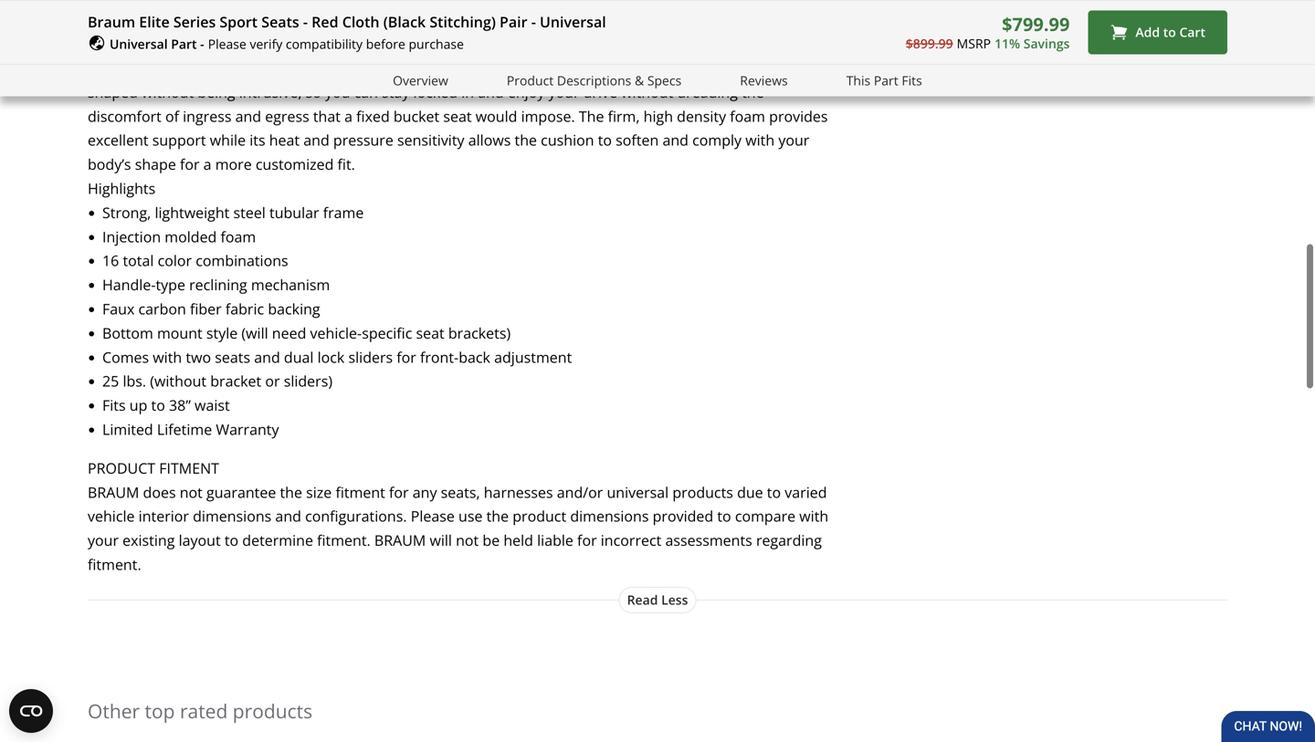 Task type: locate. For each thing, give the bounding box(es) containing it.
seat up front-
[[416, 323, 445, 343]]

1 vertical spatial fitment.
[[88, 555, 141, 574]]

part
[[171, 35, 197, 53], [874, 71, 898, 89]]

cushion
[[541, 130, 594, 150]]

tubular right steel
[[269, 203, 319, 222]]

1 dimensions from the left
[[193, 507, 271, 526]]

1 vertical spatial of
[[238, 58, 251, 78]]

1 vertical spatial with
[[153, 347, 182, 367]]

products right 'rated'
[[233, 698, 312, 724]]

seats
[[261, 12, 299, 32]]

braum left will
[[374, 531, 426, 550]]

2 vertical spatial with
[[799, 507, 829, 526]]

fitment. down existing
[[88, 555, 141, 574]]

of up support
[[165, 106, 179, 126]]

need
[[272, 323, 306, 343]]

backing
[[268, 299, 320, 319]]

1 horizontal spatial -
[[303, 12, 308, 32]]

drive
[[583, 82, 617, 102]]

foam up comply at the right top of the page
[[730, 106, 765, 126]]

0 horizontal spatial -
[[200, 35, 204, 53]]

1 horizontal spatial universal
[[540, 12, 606, 32]]

sliders)
[[284, 371, 332, 391]]

0 horizontal spatial universal
[[110, 35, 168, 53]]

durability.
[[443, 58, 511, 78]]

- right pair
[[531, 12, 536, 32]]

0 vertical spatial part
[[171, 35, 197, 53]]

16
[[102, 251, 119, 270]]

your down vehicle
[[88, 531, 119, 550]]

please down any
[[411, 507, 455, 526]]

0 vertical spatial tubular
[[473, 34, 522, 53]]

overview
[[393, 71, 448, 89]]

with inside "product fitment braum does not guarantee the size fitment for any seats, harnesses and/or universal products due to varied vehicle interior dimensions and configurations. please use the product dimensions provided to compare with your existing layout to determine fitment. braum will not be held liable for incorrect assessments regarding fitment."
[[799, 507, 829, 526]]

series
[[173, 12, 216, 32]]

foam
[[718, 34, 754, 53], [730, 106, 765, 126], [221, 227, 256, 246]]

0 horizontal spatial a
[[203, 154, 211, 174]]

of left their
[[677, 10, 691, 29]]

reclining
[[189, 275, 247, 295]]

specific
[[362, 323, 412, 343]]

seats up sacrificing
[[132, 10, 167, 29]]

density
[[677, 106, 726, 126]]

braum
[[88, 482, 139, 502], [374, 531, 426, 550]]

1 horizontal spatial products
[[672, 482, 733, 502]]

1 horizontal spatial dimensions
[[570, 507, 649, 526]]

to right add at the right of page
[[1163, 23, 1176, 41]]

dual
[[284, 347, 314, 367]]

stability
[[621, 10, 673, 29]]

2 horizontal spatial of
[[677, 10, 691, 29]]

part inside 'link'
[[874, 71, 898, 89]]

2 vertical spatial foam
[[221, 227, 256, 246]]

frame down comfort at the left top of page
[[526, 34, 567, 53]]

locked
[[413, 82, 458, 102]]

fits inside 'link'
[[902, 71, 922, 89]]

a left more
[[203, 154, 211, 174]]

0 horizontal spatial frame
[[323, 203, 364, 222]]

msrp
[[957, 35, 991, 52]]

1 vertical spatial molded
[[165, 227, 217, 246]]

are right elite
[[171, 10, 193, 29]]

lightweight up color
[[155, 203, 230, 222]]

dimensions up incorrect
[[570, 507, 649, 526]]

foam down their
[[718, 34, 754, 53]]

1 horizontal spatial braum
[[374, 531, 426, 550]]

without down combination in the left top of the page
[[142, 82, 194, 102]]

comply
[[692, 130, 742, 150]]

0 horizontal spatial fitment.
[[88, 555, 141, 574]]

and inside "product fitment braum does not guarantee the size fitment for any seats, harnesses and/or universal products due to varied vehicle interior dimensions and configurations. please use the product dimensions provided to compare with your existing layout to determine fitment. braum will not be held liable for incorrect assessments regarding fitment."
[[275, 507, 301, 526]]

compare
[[735, 507, 796, 526]]

other
[[88, 698, 140, 724]]

to down "firm,"
[[598, 130, 612, 150]]

fits
[[902, 71, 922, 89], [102, 395, 126, 415]]

size
[[306, 482, 332, 502]]

0 vertical spatial please
[[208, 35, 246, 53]]

not left be
[[456, 531, 479, 550]]

0 vertical spatial seat
[[443, 106, 472, 126]]

1 vertical spatial are
[[603, 58, 625, 78]]

2 horizontal spatial with
[[799, 507, 829, 526]]

with up the (without
[[153, 347, 182, 367]]

0 vertical spatial lightweight
[[394, 34, 469, 53]]

foam up combinations
[[221, 227, 256, 246]]

part down series
[[171, 35, 197, 53]]

the up "strategically"
[[781, 34, 803, 53]]

2 horizontal spatial seats
[[731, 10, 766, 29]]

&
[[635, 71, 644, 89]]

frame
[[526, 34, 567, 53], [323, 203, 364, 222]]

please down sport
[[208, 35, 246, 53]]

fits down '$899.99'
[[902, 71, 922, 89]]

0 horizontal spatial molded
[[165, 227, 217, 246]]

tubular down "looks,"
[[473, 34, 522, 53]]

0 horizontal spatial please
[[208, 35, 246, 53]]

2 vertical spatial a
[[203, 154, 211, 174]]

open widget image
[[9, 690, 53, 733]]

0 vertical spatial the
[[515, 58, 540, 78]]

1 horizontal spatial seats
[[215, 347, 250, 367]]

0 horizontal spatial your
[[88, 531, 119, 550]]

interior
[[139, 507, 189, 526]]

reviews link
[[740, 70, 788, 91]]

1 horizontal spatial are
[[603, 58, 625, 78]]

cloth
[[342, 12, 380, 32]]

purchase
[[409, 35, 464, 53]]

products up provided
[[672, 482, 733, 502]]

add to cart
[[1136, 23, 1205, 41]]

seats up bracket
[[215, 347, 250, 367]]

0 vertical spatial not
[[180, 482, 203, 502]]

regarding
[[756, 531, 822, 550]]

pair
[[500, 12, 527, 32]]

2 vertical spatial of
[[165, 106, 179, 126]]

0 vertical spatial a
[[331, 34, 339, 53]]

to right up
[[151, 395, 165, 415]]

and down that on the top of the page
[[303, 130, 329, 150]]

of down the 'they'
[[238, 58, 251, 78]]

verify
[[250, 35, 282, 53]]

1 vertical spatial universal
[[110, 35, 168, 53]]

0 vertical spatial foam
[[718, 34, 754, 53]]

handle-
[[102, 275, 156, 295]]

your
[[548, 82, 579, 102], [778, 130, 809, 150], [88, 531, 119, 550]]

2 vertical spatial your
[[88, 531, 119, 550]]

lightweight down improve
[[394, 34, 469, 53]]

1 vertical spatial not
[[456, 531, 479, 550]]

0 vertical spatial molded
[[663, 34, 715, 53]]

bracket
[[210, 371, 261, 391]]

1 vertical spatial the
[[579, 106, 604, 126]]

2 horizontal spatial your
[[778, 130, 809, 150]]

and up the injection
[[591, 10, 617, 29]]

the down drive
[[579, 106, 604, 126]]

a right that on the top of the page
[[344, 106, 353, 126]]

less
[[661, 591, 688, 609]]

the down impose.
[[515, 130, 537, 150]]

0 horizontal spatial part
[[171, 35, 197, 53]]

who
[[315, 10, 344, 29]]

seats right their
[[731, 10, 766, 29]]

please
[[208, 35, 246, 53], [411, 507, 455, 526]]

0 horizontal spatial fits
[[102, 395, 126, 415]]

the up enjoy
[[515, 58, 540, 78]]

0 vertical spatial with
[[745, 130, 775, 150]]

part right the this
[[874, 71, 898, 89]]

held
[[504, 531, 533, 550]]

0 horizontal spatial dimensions
[[193, 507, 271, 526]]

fitment. down configurations.
[[317, 531, 371, 550]]

perfect
[[197, 10, 246, 29]]

1 vertical spatial lightweight
[[155, 203, 230, 222]]

for
[[249, 10, 269, 29], [758, 34, 777, 53], [180, 154, 200, 174], [397, 347, 416, 367], [389, 482, 409, 502], [577, 531, 597, 550]]

sliders
[[348, 347, 393, 367]]

elite
[[139, 12, 170, 32]]

a
[[331, 34, 339, 53], [344, 106, 353, 126], [203, 154, 211, 174]]

highlights
[[88, 179, 155, 198]]

a down red
[[331, 34, 339, 53]]

and right the in
[[478, 82, 504, 102]]

0 vertical spatial fits
[[902, 71, 922, 89]]

11%
[[995, 35, 1020, 52]]

support
[[152, 130, 206, 150]]

your down provides
[[778, 130, 809, 150]]

molded up pronounced
[[663, 34, 715, 53]]

dimensions down guarantee
[[193, 507, 271, 526]]

they
[[241, 34, 274, 53]]

ingress
[[183, 106, 231, 126]]

and up the its
[[235, 106, 261, 126]]

can
[[354, 82, 378, 102]]

for down specific
[[397, 347, 416, 367]]

the up be
[[486, 507, 509, 526]]

its
[[250, 130, 265, 150]]

rated
[[180, 698, 228, 724]]

-
[[303, 12, 308, 32], [531, 12, 536, 32], [200, 35, 204, 53]]

braum up vehicle
[[88, 482, 139, 502]]

the left the size in the left of the page
[[280, 482, 302, 502]]

use
[[458, 507, 483, 526]]

0 vertical spatial products
[[672, 482, 733, 502]]

universal up bolsters
[[540, 12, 606, 32]]

without up "strategically"
[[770, 10, 822, 29]]

universal down elite
[[110, 35, 168, 53]]

fits down 25
[[102, 395, 126, 415]]

- down series
[[200, 35, 204, 53]]

with down varied
[[799, 507, 829, 526]]

seat down the in
[[443, 106, 472, 126]]

0 horizontal spatial of
[[165, 106, 179, 126]]

strong,
[[343, 34, 390, 53]]

products inside "product fitment braum does not guarantee the size fitment for any seats, harnesses and/or universal products due to varied vehicle interior dimensions and configurations. please use the product dimensions provided to compare with your existing layout to determine fitment. braum will not be held liable for incorrect assessments regarding fitment."
[[672, 482, 733, 502]]

1 horizontal spatial please
[[411, 507, 455, 526]]

product
[[513, 507, 566, 526]]

- left red
[[303, 12, 308, 32]]

injection
[[601, 34, 659, 53]]

braum elite series sport seats - red cloth (black stitching) pair - universal
[[88, 12, 606, 32]]

0 vertical spatial universal
[[540, 12, 606, 32]]

and down high
[[663, 130, 689, 150]]

part for this
[[874, 71, 898, 89]]

are up drive
[[603, 58, 625, 78]]

1 vertical spatial please
[[411, 507, 455, 526]]

1 vertical spatial products
[[233, 698, 312, 724]]

1 vertical spatial your
[[778, 130, 809, 150]]

product fitment braum does not guarantee the size fitment for any seats, harnesses and/or universal products due to varied vehicle interior dimensions and configurations. please use the product dimensions provided to compare with your existing layout to determine fitment. braum will not be held liable for incorrect assessments regarding fitment.
[[88, 458, 829, 574]]

1 vertical spatial part
[[874, 71, 898, 89]]

products
[[672, 482, 733, 502], [233, 698, 312, 724]]

and up locked
[[413, 58, 439, 78]]

1 horizontal spatial part
[[874, 71, 898, 89]]

0 vertical spatial your
[[548, 82, 579, 102]]

with right comply at the right top of the page
[[745, 130, 775, 150]]

without up high
[[621, 82, 673, 102]]

fitment.
[[317, 531, 371, 550], [88, 555, 141, 574]]

fitment
[[159, 458, 219, 478]]

your down bolsters
[[548, 82, 579, 102]]

(without
[[150, 371, 206, 391]]

layout
[[179, 531, 221, 550]]

before
[[366, 35, 405, 53]]

molded up color
[[165, 227, 217, 246]]

not down fitment on the left of the page
[[180, 482, 203, 502]]

overview link
[[393, 70, 448, 91]]

1 horizontal spatial frame
[[526, 34, 567, 53]]

other top rated products
[[88, 698, 312, 724]]

and up determine
[[275, 507, 301, 526]]

0 horizontal spatial are
[[171, 10, 193, 29]]

product descriptions & specs link
[[507, 70, 682, 91]]

0 vertical spatial braum
[[88, 482, 139, 502]]

1 vertical spatial fits
[[102, 395, 126, 415]]

frame down fit. at the top left of page
[[323, 203, 364, 222]]

provided
[[653, 507, 713, 526]]

1 horizontal spatial fits
[[902, 71, 922, 89]]

1 vertical spatial foam
[[730, 106, 765, 126]]

shaped
[[88, 82, 138, 102]]

for up "strategically"
[[758, 34, 777, 53]]

0 horizontal spatial lightweight
[[155, 203, 230, 222]]

0 horizontal spatial tubular
[[269, 203, 319, 222]]

2 horizontal spatial a
[[344, 106, 353, 126]]

heat
[[269, 130, 300, 150]]

1 horizontal spatial tubular
[[473, 34, 522, 53]]

feature
[[277, 34, 327, 53]]

1 horizontal spatial fitment.
[[317, 531, 371, 550]]

please inside "product fitment braum does not guarantee the size fitment for any seats, harnesses and/or universal products due to varied vehicle interior dimensions and configurations. please use the product dimensions provided to compare with your existing layout to determine fitment. braum will not be held liable for incorrect assessments regarding fitment."
[[411, 507, 455, 526]]



Task type: vqa. For each thing, say whether or not it's contained in the screenshot.
fabric
yes



Task type: describe. For each thing, give the bounding box(es) containing it.
0 horizontal spatial products
[[233, 698, 312, 724]]

fiber
[[190, 299, 222, 319]]

1 horizontal spatial lightweight
[[394, 34, 469, 53]]

1 horizontal spatial the
[[579, 106, 604, 126]]

part for universal
[[171, 35, 197, 53]]

more
[[215, 154, 252, 174]]

comfort
[[533, 10, 587, 29]]

comfort,
[[255, 58, 313, 78]]

pressure
[[333, 130, 393, 150]]

brackets)
[[448, 323, 511, 343]]

the left "looks,"
[[463, 10, 485, 29]]

liable
[[537, 531, 573, 550]]

0 horizontal spatial braum
[[88, 482, 139, 502]]

reviews
[[740, 71, 788, 89]]

1 vertical spatial frame
[[323, 203, 364, 222]]

1 horizontal spatial without
[[621, 82, 673, 102]]

for left any
[[389, 482, 409, 502]]

determine
[[242, 531, 313, 550]]

add to cart button
[[1088, 10, 1227, 54]]

this part fits link
[[846, 70, 922, 91]]

0 vertical spatial are
[[171, 10, 193, 29]]

warranty
[[216, 420, 279, 439]]

back
[[459, 347, 490, 367]]

1 horizontal spatial your
[[548, 82, 579, 102]]

be
[[483, 531, 500, 550]]

performance,
[[317, 58, 409, 78]]

1 horizontal spatial with
[[745, 130, 775, 150]]

dreading
[[677, 82, 738, 102]]

guarantee
[[206, 482, 276, 502]]

and up or
[[254, 347, 280, 367]]

or
[[265, 371, 280, 391]]

0 vertical spatial of
[[677, 10, 691, 29]]

fixed
[[356, 106, 390, 126]]

$799.99 $899.99 msrp 11% savings
[[906, 12, 1070, 52]]

for right "liable"
[[577, 531, 597, 550]]

and up 'dreading'
[[716, 58, 742, 78]]

that
[[313, 106, 341, 126]]

for up the 'they'
[[249, 10, 269, 29]]

$899.99
[[906, 35, 953, 52]]

impose.
[[521, 106, 575, 126]]

existing
[[123, 531, 175, 550]]

to right the due
[[767, 482, 781, 502]]

fit.
[[337, 154, 355, 174]]

total
[[123, 251, 154, 270]]

1 horizontal spatial not
[[456, 531, 479, 550]]

38"
[[169, 395, 191, 415]]

your inside "product fitment braum does not guarantee the size fitment for any seats, harnesses and/or universal products due to varied vehicle interior dimensions and configurations. please use the product dimensions provided to compare with your existing layout to determine fitment. braum will not be held liable for incorrect assessments regarding fitment."
[[88, 531, 119, 550]]

2 dimensions from the left
[[570, 507, 649, 526]]

1 vertical spatial tubular
[[269, 203, 319, 222]]

limited
[[102, 420, 153, 439]]

1 vertical spatial a
[[344, 106, 353, 126]]

add
[[1136, 23, 1160, 41]]

0 vertical spatial frame
[[526, 34, 567, 53]]

fabric
[[225, 299, 264, 319]]

0 horizontal spatial not
[[180, 482, 203, 502]]

to up assessments
[[717, 507, 731, 526]]

0 vertical spatial fitment.
[[317, 531, 371, 550]]

this
[[846, 71, 871, 89]]

to up before
[[385, 10, 399, 29]]

bottom
[[102, 323, 153, 343]]

universal
[[607, 482, 669, 502]]

injection
[[102, 227, 161, 246]]

1 horizontal spatial of
[[238, 58, 251, 78]]

practicality.
[[159, 34, 237, 53]]

for down support
[[180, 154, 200, 174]]

top
[[145, 698, 175, 724]]

to inside button
[[1163, 23, 1176, 41]]

type
[[156, 275, 185, 295]]

any
[[413, 482, 437, 502]]

1 vertical spatial seat
[[416, 323, 445, 343]]

(will
[[241, 323, 268, 343]]

savings
[[1024, 35, 1070, 52]]

looks,
[[489, 10, 529, 29]]

0 horizontal spatial without
[[142, 82, 194, 102]]

2 horizontal spatial -
[[531, 12, 536, 32]]

vehicle
[[88, 507, 135, 526]]

configurations.
[[305, 507, 407, 526]]

color
[[158, 251, 192, 270]]

0 horizontal spatial seats
[[132, 10, 167, 29]]

enjoy
[[508, 82, 545, 102]]

sensitivity
[[397, 130, 464, 150]]

and/or
[[557, 482, 603, 502]]

provides
[[769, 106, 828, 126]]

1 horizontal spatial a
[[331, 34, 339, 53]]

mount
[[157, 323, 202, 343]]

the down "strategically"
[[742, 82, 764, 102]]

those
[[273, 10, 311, 29]]

product
[[507, 71, 554, 89]]

waist
[[195, 395, 230, 415]]

stitching)
[[430, 12, 496, 32]]

product descriptions & specs
[[507, 71, 682, 89]]

high
[[644, 106, 673, 126]]

strategically
[[746, 58, 827, 78]]

being
[[198, 82, 235, 102]]

fitment
[[336, 482, 385, 502]]

1 vertical spatial braum
[[374, 531, 426, 550]]

2 horizontal spatial without
[[770, 10, 822, 29]]

you
[[325, 82, 350, 102]]

excellent
[[88, 130, 148, 150]]

intrusive,
[[239, 82, 302, 102]]

bolsters
[[544, 58, 599, 78]]

combination
[[148, 58, 234, 78]]

braum
[[88, 12, 135, 32]]

to right layout
[[224, 531, 238, 550]]

customized
[[256, 154, 334, 174]]

carbon
[[138, 299, 186, 319]]

fits inside these seats are perfect for those who want to improve the looks, comfort and stability of their seats without sacrificing practicality. they feature a strong, lightweight tubular frame and injection molded foam for the ultimate combination of comfort, performance, and durability. the bolsters are pronounced and strategically shaped without being intrusive, so you can stay locked in and enjoy your drive without dreading the discomfort of ingress and egress that a fixed bucket seat would impose. the firm, high density foam provides excellent support while its heat and pressure sensitivity allows the cushion to soften and comply with your body's shape for a more customized fit. highlights strong, lightweight steel tubular frame injection molded foam 16 total color combinations handle-type reclining mechanism faux carbon fiber fabric backing bottom mount style (will need vehicle-specific seat brackets) comes with two seats and dual lock sliders for front-back adjustment 25 lbs. (without bracket or sliders) fits up to 38" waist limited lifetime warranty
[[102, 395, 126, 415]]

read
[[627, 591, 658, 609]]

these seats are perfect for those who want to improve the looks, comfort and stability of their seats without sacrificing practicality. they feature a strong, lightweight tubular frame and injection molded foam for the ultimate combination of comfort, performance, and durability. the bolsters are pronounced and strategically shaped without being intrusive, so you can stay locked in and enjoy your drive without dreading the discomfort of ingress and egress that a fixed bucket seat would impose. the firm, high density foam provides excellent support while its heat and pressure sensitivity allows the cushion to soften and comply with your body's shape for a more customized fit. highlights strong, lightweight steel tubular frame injection molded foam 16 total color combinations handle-type reclining mechanism faux carbon fiber fabric backing bottom mount style (will need vehicle-specific seat brackets) comes with two seats and dual lock sliders for front-back adjustment 25 lbs. (without bracket or sliders) fits up to 38" waist limited lifetime warranty
[[88, 10, 828, 439]]

varied
[[785, 482, 827, 502]]

(black
[[383, 12, 426, 32]]

due
[[737, 482, 763, 502]]

style
[[206, 323, 238, 343]]

adjustment
[[494, 347, 572, 367]]

descriptions
[[557, 71, 631, 89]]

0 horizontal spatial the
[[515, 58, 540, 78]]

1 horizontal spatial molded
[[663, 34, 715, 53]]

0 horizontal spatial with
[[153, 347, 182, 367]]

$799.99
[[1002, 12, 1070, 37]]

sacrificing
[[88, 34, 156, 53]]

would
[[476, 106, 517, 126]]

these
[[88, 10, 128, 29]]

front-
[[420, 347, 459, 367]]

and up bolsters
[[571, 34, 597, 53]]



